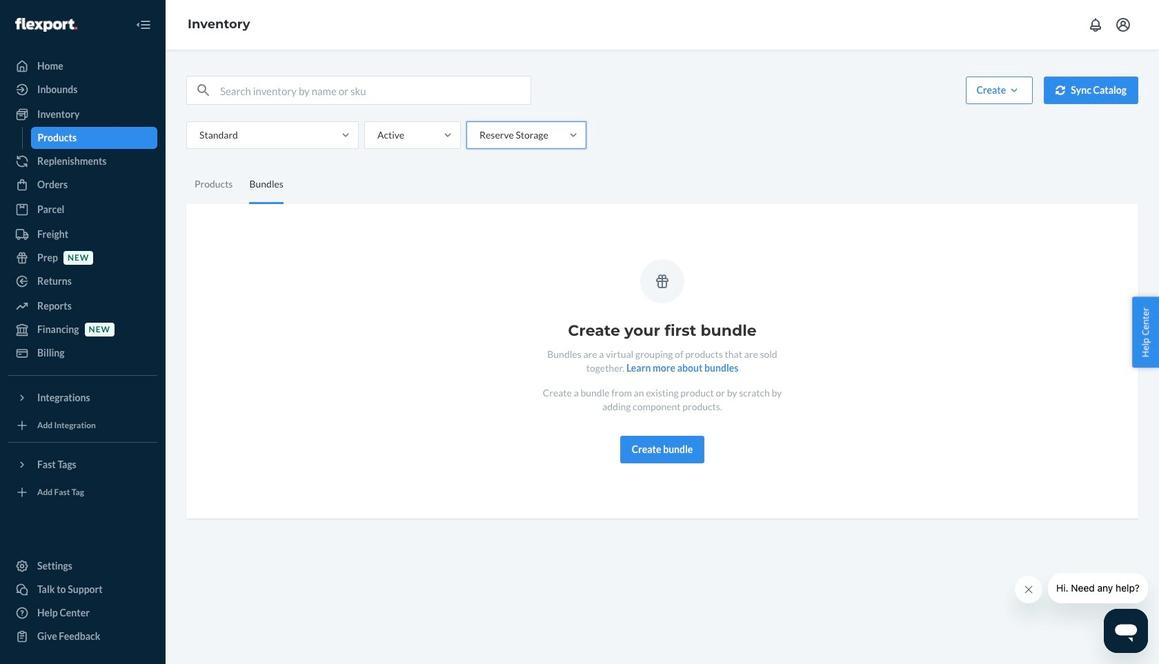 Task type: describe. For each thing, give the bounding box(es) containing it.
open notifications image
[[1088, 17, 1104, 33]]

Search inventory by name or sku text field
[[220, 77, 531, 104]]



Task type: vqa. For each thing, say whether or not it's contained in the screenshot.
quote
no



Task type: locate. For each thing, give the bounding box(es) containing it.
close navigation image
[[135, 17, 152, 33]]

open account menu image
[[1115, 17, 1132, 33]]

sync alt image
[[1056, 85, 1066, 95]]

flexport logo image
[[15, 18, 77, 32]]



